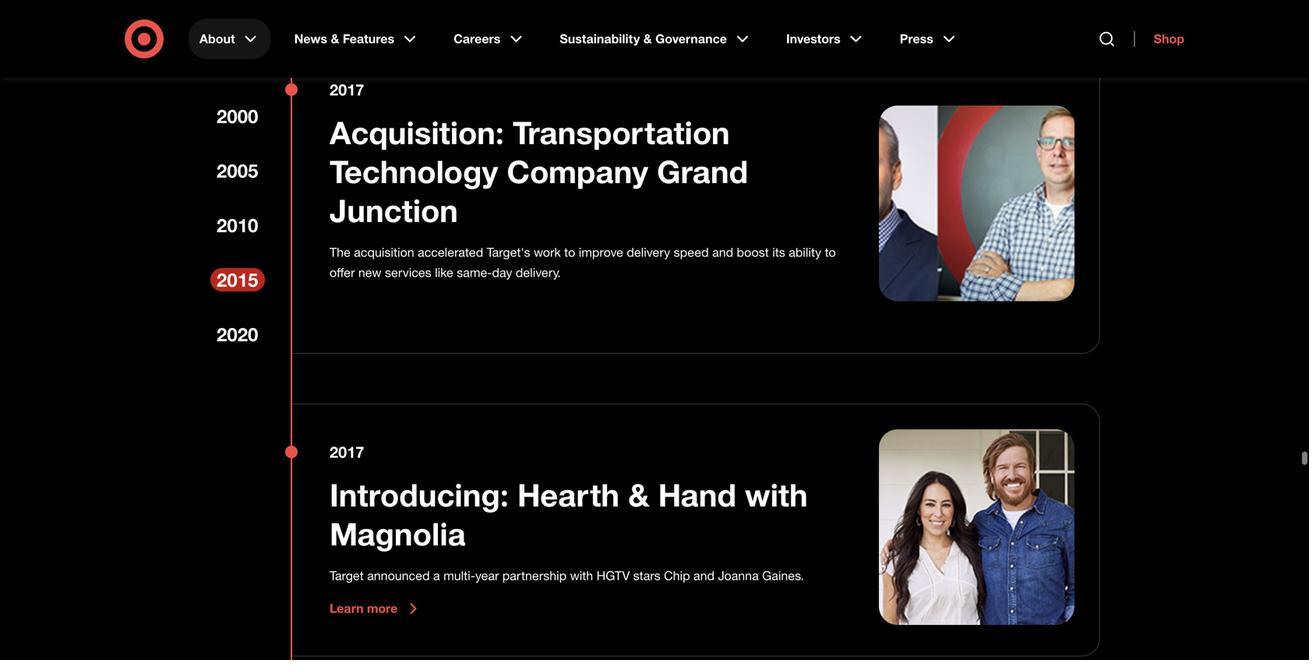 Task type: locate. For each thing, give the bounding box(es) containing it.
and right the chip
[[694, 568, 715, 583]]

and
[[712, 245, 733, 260], [694, 568, 715, 583]]

transportation
[[513, 113, 730, 152]]

2 to from the left
[[825, 245, 836, 260]]

1 horizontal spatial with
[[745, 476, 808, 514]]

1 2017 from the top
[[330, 80, 364, 99]]

same-
[[457, 265, 492, 280]]

press link
[[889, 19, 969, 59]]

to right work
[[564, 245, 575, 260]]

& left hand at bottom
[[628, 476, 650, 514]]

2010 link
[[210, 214, 265, 237]]

day
[[492, 265, 512, 280]]

target
[[330, 568, 364, 583]]

hgtv
[[597, 568, 630, 583]]

& for governance
[[643, 31, 652, 46]]

the
[[330, 245, 351, 260]]

investors link
[[775, 19, 876, 59]]

accelerated
[[418, 245, 483, 260]]

2015
[[217, 268, 258, 291]]

2 2017 from the top
[[330, 443, 364, 462]]

1 to from the left
[[564, 245, 575, 260]]

sustainability
[[560, 31, 640, 46]]

& right news
[[331, 31, 339, 46]]

like
[[435, 265, 453, 280]]

company
[[507, 152, 648, 191]]

announced
[[367, 568, 430, 583]]

careers link
[[443, 19, 536, 59]]

to right the ability
[[825, 245, 836, 260]]

stars
[[633, 568, 661, 583]]

1 vertical spatial 2017
[[330, 443, 364, 462]]

about link
[[189, 19, 271, 59]]

shop link
[[1134, 31, 1185, 47]]

& inside news & features link
[[331, 31, 339, 46]]

to
[[564, 245, 575, 260], [825, 245, 836, 260]]

& left the governance
[[643, 31, 652, 46]]

news & features
[[294, 31, 394, 46]]

0 vertical spatial and
[[712, 245, 733, 260]]

2010
[[217, 214, 258, 237]]

2017
[[330, 80, 364, 99], [330, 443, 364, 462]]

1 horizontal spatial to
[[825, 245, 836, 260]]

and inside the acquisition accelerated target's work to improve delivery speed and boost its ability to offer new services like same-day delivery.
[[712, 245, 733, 260]]

2020 link
[[210, 323, 265, 346]]

delivery.
[[516, 265, 561, 280]]

magnolia
[[330, 515, 466, 553]]

0 horizontal spatial to
[[564, 245, 575, 260]]

a man with his arms crossed image
[[879, 106, 1075, 301]]

1 vertical spatial with
[[570, 568, 593, 583]]

2015 link
[[210, 268, 265, 291]]

ability
[[789, 245, 822, 260]]

0 vertical spatial 2017
[[330, 80, 364, 99]]

hearth
[[517, 476, 620, 514]]

press
[[900, 31, 933, 46]]

and left boost
[[712, 245, 733, 260]]

with inside introducing: hearth & hand with magnolia
[[745, 476, 808, 514]]

chip
[[664, 568, 690, 583]]

work
[[534, 245, 561, 260]]

0 horizontal spatial with
[[570, 568, 593, 583]]

its
[[772, 245, 785, 260]]

with
[[745, 476, 808, 514], [570, 568, 593, 583]]

offer
[[330, 265, 355, 280]]

2017 for target
[[330, 443, 364, 462]]

0 vertical spatial with
[[745, 476, 808, 514]]

introducing: hearth & hand with magnolia
[[330, 476, 808, 553]]

&
[[331, 31, 339, 46], [643, 31, 652, 46], [628, 476, 650, 514]]

1 vertical spatial and
[[694, 568, 715, 583]]

grand
[[657, 152, 748, 191]]

& inside sustainability & governance link
[[643, 31, 652, 46]]

joanna
[[718, 568, 759, 583]]

about
[[200, 31, 235, 46]]

features
[[343, 31, 394, 46]]



Task type: vqa. For each thing, say whether or not it's contained in the screenshot.
"Bangladesh."
no



Task type: describe. For each thing, give the bounding box(es) containing it.
& inside introducing: hearth & hand with magnolia
[[628, 476, 650, 514]]

2020
[[217, 323, 258, 346]]

year
[[475, 568, 499, 583]]

multi-
[[443, 568, 475, 583]]

acquisition
[[354, 245, 414, 260]]

junction
[[330, 191, 458, 229]]

services
[[385, 265, 431, 280]]

2000
[[217, 105, 258, 127]]

news
[[294, 31, 327, 46]]

new
[[358, 265, 382, 280]]

careers
[[454, 31, 501, 46]]

sustainability & governance link
[[549, 19, 763, 59]]

improve
[[579, 245, 623, 260]]

2000 link
[[210, 104, 265, 128]]

acquisition:
[[330, 113, 504, 152]]

a
[[433, 568, 440, 583]]

target announced a multi-year partnership with hgtv stars chip and joanna gaines.
[[330, 568, 804, 583]]

technology
[[330, 152, 498, 191]]

learn more
[[330, 601, 398, 616]]

partnership
[[502, 568, 567, 583]]

introducing: hearth & hand with magnolia button
[[330, 476, 842, 553]]

learn
[[330, 601, 364, 616]]

a man and woman posing for a picture image
[[879, 429, 1075, 625]]

gaines.
[[762, 568, 804, 583]]

sustainability & governance
[[560, 31, 727, 46]]

investors
[[786, 31, 841, 46]]

acquisition: transportation technology company grand junction
[[330, 113, 748, 229]]

hand
[[658, 476, 736, 514]]

target's
[[487, 245, 530, 260]]

learn more button
[[330, 599, 423, 618]]

& for features
[[331, 31, 339, 46]]

2005
[[217, 159, 258, 182]]

2017 for the
[[330, 80, 364, 99]]

governance
[[655, 31, 727, 46]]

delivery
[[627, 245, 670, 260]]

news & features link
[[283, 19, 430, 59]]

2005 link
[[210, 159, 265, 182]]

shop
[[1154, 31, 1185, 46]]

boost
[[737, 245, 769, 260]]

speed
[[674, 245, 709, 260]]

introducing:
[[330, 476, 509, 514]]

more
[[367, 601, 398, 616]]

the acquisition accelerated target's work to improve delivery speed and boost its ability to offer new services like same-day delivery.
[[330, 245, 836, 280]]



